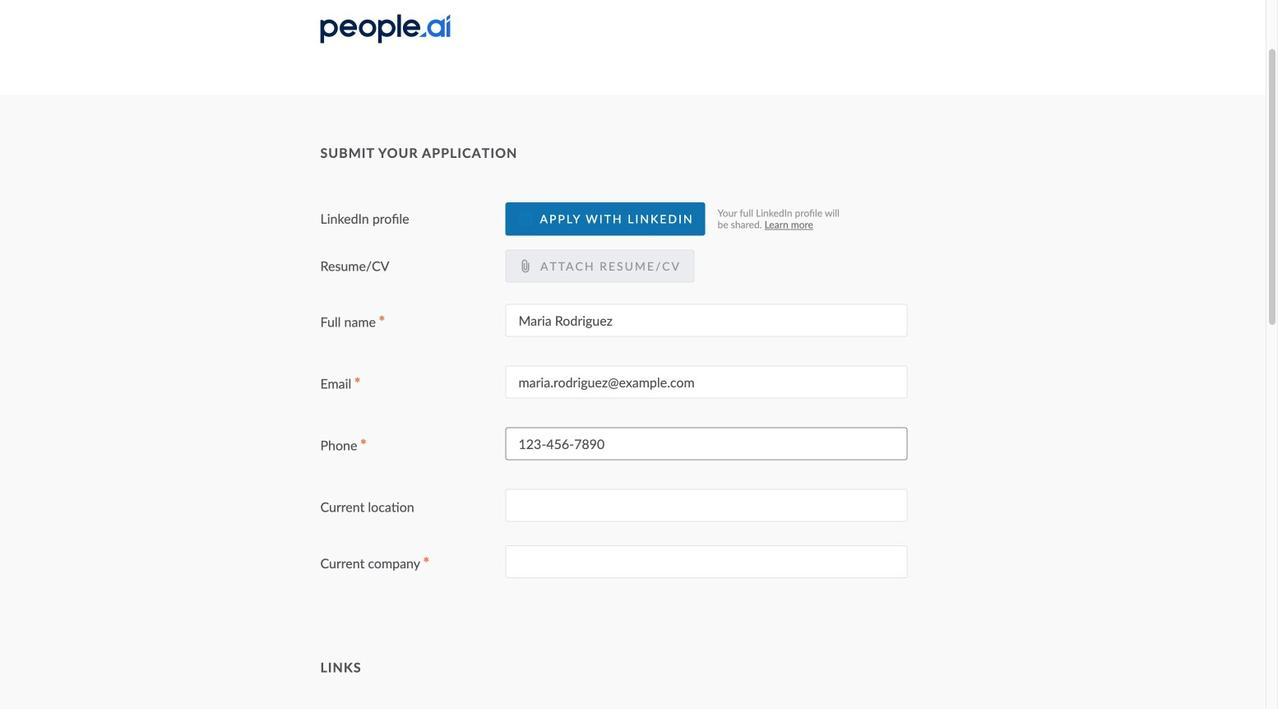 Task type: locate. For each thing, give the bounding box(es) containing it.
None text field
[[506, 304, 908, 337], [506, 428, 908, 461], [506, 304, 908, 337], [506, 428, 908, 461]]

paperclip image
[[519, 260, 532, 273]]

None email field
[[506, 366, 908, 399]]

None text field
[[506, 489, 908, 522], [506, 546, 908, 579], [506, 489, 908, 522], [506, 546, 908, 579]]



Task type: describe. For each thing, give the bounding box(es) containing it.
people.ai logo image
[[320, 14, 451, 43]]



Task type: vqa. For each thing, say whether or not it's contained in the screenshot.
Click to see details about each option. icon
no



